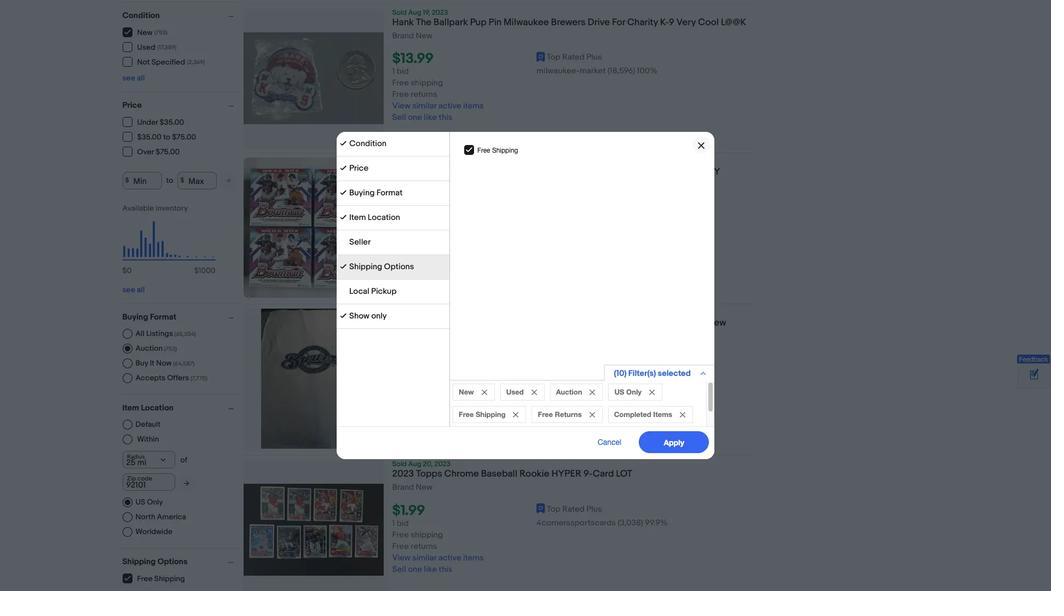 Task type: vqa. For each thing, say whether or not it's contained in the screenshot.
MARKET in the milwaukee-market (18,596) 100% Free shipping Free returns View similar active items Sell one like this
yes



Task type: describe. For each thing, give the bounding box(es) containing it.
shipping inside the milwaukee-market (18,596) 100% free shipping free returns view similar active items sell one like this
[[411, 78, 443, 88]]

top rated plus for $1.99
[[547, 504, 602, 515]]

buying for buying format tab
[[349, 188, 375, 198]]

used for used
[[506, 388, 524, 396]]

(753) for new
[[154, 29, 167, 36]]

north america link
[[122, 512, 186, 522]]

aug for $1.99
[[408, 460, 421, 469]]

brewers inside sold  aug 19, 2023 hank the ballpark pup pin milwaukee brewers drive for charity k-9 very cool l@@k brand new
[[551, 17, 586, 28]]

blanket
[[528, 318, 560, 329]]

shipping inside tab
[[349, 262, 382, 272]]

2023 left topps
[[392, 469, 414, 480]]

1 for $1.99
[[392, 518, 395, 529]]

local
[[349, 286, 369, 297]]

1 vertical spatial free shipping
[[459, 410, 506, 419]]

filter applied image for item location
[[340, 214, 347, 221]]

north america
[[136, 512, 186, 522]]

item for item location tab
[[349, 212, 366, 223]]

see for condition
[[122, 73, 135, 82]]

$79.99
[[392, 211, 435, 228]]

sell inside view similar active items sell one like this
[[392, 425, 406, 435]]

accepts offers (7,770)
[[136, 373, 208, 383]]

 (64,587) Items text field
[[172, 360, 195, 367]]

2023 topps chrome baseball rookie hyper 9-card lot heading
[[392, 469, 632, 480]]

4cornerssportscards (3,038) 99.9% free shipping free returns view similar active items sell one like this
[[392, 518, 668, 575]]

baseball inside lot of 4 (four) 2021 bowman baseball trading cards mega boxes factory sealed brand new
[[524, 166, 561, 177]]

1000
[[199, 266, 215, 275]]

99.9%
[[645, 518, 668, 528]]

cancel button
[[586, 432, 634, 453]]

20,
[[423, 460, 433, 469]]

0 vertical spatial $35.00
[[160, 118, 184, 127]]

like inside the milwaukee-market (18,596) 100% free shipping free returns view similar active items sell one like this
[[424, 112, 437, 123]]

100% inside the milwaukee-market (18,596) 100% free shipping free returns view similar active items sell one like this
[[637, 66, 657, 76]]

active inside 'free returns view similar active items sell one like this'
[[439, 262, 461, 272]]

l@@k inside sold  aug 19, 2023 hank the ballpark pup pin milwaukee brewers drive for charity k-9 very cool l@@k brand new
[[721, 17, 747, 28]]

lot of 4 (four) 2021 bowman baseball trading cards mega boxes factory sealed link
[[392, 166, 753, 192]]

plus inside top rated plus milwaukee-market (18,596) 100%
[[587, 364, 602, 375]]

shipping inside 4cornerssportscards (3,038) 99.9% free shipping free returns view similar active items sell one like this
[[411, 530, 443, 540]]

buying format for buying format tab
[[349, 188, 403, 198]]

all listings (65,334)
[[136, 329, 196, 338]]

lot inside lot of 4 (four) 2021 bowman baseball trading cards mega boxes factory sealed brand new
[[392, 166, 408, 177]]

4cornerssportscards
[[537, 518, 616, 528]]

milwaukee brewers promo sga blanket big huge 39" x 56" baseball brand new l@@k ! link
[[392, 318, 753, 343]]

completed items
[[614, 410, 672, 419]]

apply
[[664, 438, 685, 447]]

see all button for condition
[[122, 73, 145, 82]]

only inside us only link
[[147, 498, 163, 507]]

returns inside 4cornerssportscards (3,038) 99.9% free shipping free returns view similar active items sell one like this
[[411, 541, 437, 552]]

dialog containing condition
[[0, 0, 1051, 591]]

only
[[371, 311, 387, 321]]

mega
[[625, 166, 649, 177]]

0
[[127, 266, 132, 275]]

item location for item location tab
[[349, 212, 400, 223]]

accepts
[[136, 373, 165, 383]]

hyper
[[552, 469, 582, 480]]

used for used (17,389)
[[137, 43, 155, 52]]

lot of 4 (four) 2021 bowman baseball trading cards mega boxes factory sealed heading
[[392, 166, 721, 189]]

selected
[[658, 369, 691, 379]]

0 vertical spatial to
[[163, 133, 170, 142]]

filter applied image for price
[[340, 165, 347, 171]]

all
[[136, 329, 145, 338]]

apply within filter image
[[184, 480, 189, 487]]

1 vertical spatial to
[[166, 176, 173, 185]]

2023 topps chrome baseball rookie hyper 9-card lot link
[[392, 469, 753, 483]]

1 vertical spatial $35.00
[[137, 133, 162, 142]]

price for price dropdown button
[[122, 100, 142, 110]]

view inside view similar active items sell one like this
[[392, 413, 411, 424]]

default link
[[122, 420, 161, 430]]

available
[[122, 203, 154, 213]]

100% inside top rated plus milwaukee-market (18,596) 100%
[[637, 378, 657, 388]]

market inside the milwaukee-market (18,596) 100% free shipping free returns view similar active items sell one like this
[[580, 66, 606, 76]]

39"
[[603, 318, 617, 329]]

1 bid for $79.99
[[392, 227, 409, 238]]

19,
[[423, 8, 430, 17]]

offers
[[167, 373, 189, 383]]

remove filter - show only - completed items image
[[680, 412, 686, 418]]

returns inside the milwaukee-market (18,596) 100% free shipping free returns view similar active items sell one like this
[[411, 89, 437, 100]]

new inside sold  aug 19, 2023 hank the ballpark pup pin milwaukee brewers drive for charity k-9 very cool l@@k brand new
[[416, 31, 432, 41]]

1 sell one like this link from the top
[[392, 112, 453, 123]]

tab list inside dialog
[[337, 132, 450, 329]]

under
[[137, 118, 158, 127]]

filter applied image for show
[[340, 313, 347, 319]]

condition for condition dropdown button
[[122, 10, 160, 21]]

similar inside view similar active items sell one like this
[[412, 413, 437, 424]]

sga
[[506, 318, 526, 329]]

all for price
[[137, 285, 145, 294]]

milwaukee brewers promo sga blanket big huge 39" x 56" baseball brand new l@@k !
[[392, 318, 726, 340]]

local pickup
[[349, 286, 397, 297]]

one inside view similar active items sell one like this
[[408, 425, 422, 435]]

rookie
[[520, 469, 550, 480]]

view inside 4cornerssportscards (3,038) 99.9% free shipping free returns view similar active items sell one like this
[[392, 553, 411, 563]]

remove filter - shipping options - free shipping image
[[513, 412, 519, 418]]

this inside view similar active items sell one like this
[[439, 425, 453, 435]]

price button
[[122, 100, 238, 110]]

worldwide
[[136, 527, 172, 536]]

lot inside sold  aug 20, 2023 2023 topps chrome baseball rookie hyper 9-card lot brand new
[[616, 469, 632, 480]]

0 vertical spatial free shipping
[[478, 147, 518, 154]]

pup
[[470, 17, 487, 28]]

condition tab
[[337, 132, 450, 157]]

(10) filter(s) selected
[[614, 369, 691, 379]]

plus for $1.99
[[587, 504, 602, 515]]

shipping options button
[[122, 557, 238, 567]]

worldwide link
[[122, 527, 172, 537]]

cancel
[[598, 438, 622, 447]]

over $75.00
[[137, 147, 180, 157]]

filter applied image for buying format
[[340, 189, 347, 196]]

specified
[[152, 58, 185, 67]]

ballpark
[[434, 17, 468, 28]]

new inside milwaukee brewers promo sga blanket big huge 39" x 56" baseball brand new l@@k !
[[708, 318, 726, 329]]

chrome
[[444, 469, 479, 480]]

milwaukee-market (18,596) 100% free shipping free returns view similar active items sell one like this
[[392, 66, 657, 123]]

remove filter - buying format - auction image
[[590, 390, 595, 395]]

completed
[[614, 410, 652, 419]]

filter(s)
[[629, 369, 656, 379]]

item location for item location dropdown button
[[122, 403, 174, 413]]

free returns view similar active items sell one like this
[[392, 250, 484, 284]]

inventory
[[156, 203, 188, 213]]

us inside dialog
[[615, 388, 625, 396]]

very
[[677, 17, 696, 28]]

9-
[[584, 469, 593, 480]]

see for price
[[122, 285, 135, 294]]

this inside 'free returns view similar active items sell one like this'
[[439, 273, 453, 284]]

filter applied image for shipping
[[340, 263, 347, 270]]

brand inside lot of 4 (four) 2021 bowman baseball trading cards mega boxes factory sealed brand new
[[392, 192, 414, 202]]

new inside dialog
[[459, 388, 474, 396]]

auction (753)
[[136, 344, 177, 353]]

items inside view similar active items sell one like this
[[463, 413, 484, 424]]

shipping down remove filter - condition - new image at the left bottom
[[476, 410, 506, 419]]

top rated plus milwaukee-market (18,596) 100%
[[537, 364, 657, 388]]

factory
[[680, 166, 721, 177]]

similar inside 'free returns view similar active items sell one like this'
[[412, 262, 437, 272]]

(753) for auction
[[164, 345, 177, 352]]

4 sell one like this link from the top
[[392, 564, 453, 575]]

sell inside 4cornerssportscards (3,038) 99.9% free shipping free returns view similar active items sell one like this
[[392, 564, 406, 575]]

filter applied image for condition
[[340, 140, 347, 147]]

(10)
[[614, 369, 627, 379]]

buying format button
[[122, 312, 238, 322]]

show only
[[349, 311, 387, 321]]

sold  aug 19, 2023 hank the ballpark pup pin milwaukee brewers drive for charity k-9 very cool l@@k brand new
[[392, 8, 747, 41]]

boxes
[[651, 166, 677, 177]]

shipping options for shipping options tab at top left
[[349, 262, 414, 272]]

2021
[[464, 166, 484, 177]]

(65,334)
[[174, 330, 196, 338]]

pin
[[489, 17, 502, 28]]

1 vertical spatial $75.00
[[156, 147, 180, 157]]

apply button
[[639, 432, 709, 453]]

2023 topps chrome baseball rookie hyper 9-card lot image
[[243, 484, 384, 576]]

sell inside 'free returns view similar active items sell one like this'
[[392, 273, 406, 284]]

Maximum Value in $ text field
[[178, 172, 217, 189]]

1 for $79.99
[[392, 227, 395, 238]]

hank the ballpark pup pin milwaukee brewers drive for charity k-9 very cool l@@k link
[[392, 17, 753, 31]]

condition button
[[122, 10, 238, 21]]

item for item location dropdown button
[[122, 403, 139, 413]]

baseball inside milwaukee brewers promo sga blanket big huge 39" x 56" baseball brand new l@@k !
[[642, 318, 679, 329]]

bid for $79.99
[[397, 227, 409, 238]]

$1.99
[[392, 502, 425, 519]]

now
[[156, 358, 172, 368]]

(10) filter(s) selected button
[[604, 365, 715, 382]]

buying for buying format dropdown button
[[122, 312, 148, 322]]

similar inside 4cornerssportscards (3,038) 99.9% free shipping free returns view similar active items sell one like this
[[412, 553, 437, 563]]

$ 1000
[[194, 266, 215, 275]]

show
[[349, 311, 370, 321]]

under $35.00 link
[[122, 117, 185, 127]]

items inside 4cornerssportscards (3,038) 99.9% free shipping free returns view similar active items sell one like this
[[463, 553, 484, 563]]

(18,596) inside top rated plus milwaukee-market (18,596) 100%
[[608, 378, 635, 388]]

56"
[[626, 318, 640, 329]]

north
[[136, 512, 155, 522]]

view inside 'free returns view similar active items sell one like this'
[[392, 262, 411, 272]]

(64,587)
[[173, 360, 195, 367]]

4 view similar active items link from the top
[[392, 553, 484, 563]]

sold for $13.99
[[392, 8, 407, 17]]

rated for $13.99
[[562, 52, 585, 63]]

sell inside the milwaukee-market (18,596) 100% free shipping free returns view similar active items sell one like this
[[392, 112, 406, 123]]

bid for $1.99
[[397, 518, 409, 529]]

over $75.00 link
[[122, 146, 180, 157]]



Task type: locate. For each thing, give the bounding box(es) containing it.
0 horizontal spatial l@@k
[[392, 329, 418, 340]]

1 for $13.99
[[392, 66, 395, 77]]

top up "4cornerssportscards"
[[547, 504, 561, 515]]

lot up sealed
[[392, 166, 408, 177]]

0 vertical spatial only
[[627, 388, 642, 396]]

brewers left drive
[[551, 17, 586, 28]]

hank
[[392, 17, 414, 28]]

hank the ballpark pup pin milwaukee brewers drive for charity k-9 very cool l@@k image
[[243, 33, 384, 124]]

1 horizontal spatial format
[[377, 188, 403, 198]]

0 vertical spatial milwaukee
[[504, 17, 549, 28]]

similar down the '$13.99'
[[412, 101, 437, 111]]

view inside the milwaukee-market (18,596) 100% free shipping free returns view similar active items sell one like this
[[392, 101, 411, 111]]

top rated plus for $13.99
[[547, 52, 602, 63]]

(753) up used (17,389)
[[154, 29, 167, 36]]

1 rated from the top
[[562, 52, 585, 63]]

0 vertical spatial brewers
[[551, 17, 586, 28]]

shipping options inside tab
[[349, 262, 414, 272]]

1 vertical spatial 1 bid
[[392, 227, 409, 238]]

see all button down not
[[122, 73, 145, 82]]

3 this from the top
[[439, 425, 453, 435]]

0 vertical spatial aug
[[408, 8, 421, 17]]

item
[[349, 212, 366, 223], [122, 403, 139, 413]]

milwaukee- down sold  aug 19, 2023 hank the ballpark pup pin milwaukee brewers drive for charity k-9 very cool l@@k brand new
[[537, 66, 580, 76]]

top down milwaukee brewers promo sga blanket big huge 39" x 56" baseball brand new l@@k ! heading
[[547, 364, 561, 375]]

top rated plus
[[547, 52, 602, 63], [547, 504, 602, 515]]

brand up selected
[[681, 318, 705, 329]]

market up remove filter - buying format - auction image
[[580, 378, 606, 388]]

2 1 from the top
[[392, 227, 395, 238]]

this inside 4cornerssportscards (3,038) 99.9% free shipping free returns view similar active items sell one like this
[[439, 564, 453, 575]]

0 vertical spatial lot
[[392, 166, 408, 177]]

buy
[[136, 358, 148, 368]]

all down not
[[137, 73, 145, 82]]

0 vertical spatial used
[[137, 43, 155, 52]]

sold  aug 20, 2023 2023 topps chrome baseball rookie hyper 9-card lot brand new
[[392, 460, 632, 493]]

4 sell from the top
[[392, 564, 406, 575]]

3 active from the top
[[439, 413, 461, 424]]

2 all from the top
[[137, 285, 145, 294]]

2 returns from the top
[[411, 250, 437, 261]]

4 filter applied image from the top
[[340, 214, 347, 221]]

(753) inside new (753)
[[154, 29, 167, 36]]

auction
[[136, 344, 163, 353], [556, 388, 582, 396]]

options inside tab
[[384, 262, 414, 272]]

1 vertical spatial format
[[150, 312, 176, 322]]

$75.00 down under $35.00
[[172, 133, 196, 142]]

of
[[410, 166, 422, 177]]

auction up it
[[136, 344, 163, 353]]

1 plus from the top
[[587, 52, 602, 63]]

aug inside sold  aug 19, 2023 hank the ballpark pup pin milwaukee brewers drive for charity k-9 very cool l@@k brand new
[[408, 8, 421, 17]]

location up default
[[141, 403, 174, 413]]

one inside 'free returns view similar active items sell one like this'
[[408, 273, 422, 284]]

location inside tab
[[368, 212, 400, 223]]

0 vertical spatial (753)
[[154, 29, 167, 36]]

0 vertical spatial sold
[[392, 8, 407, 17]]

2 view from the top
[[392, 262, 411, 272]]

plus up remove filter - buying format - auction image
[[587, 364, 602, 375]]

free shipping up the bowman
[[478, 147, 518, 154]]

options up pickup
[[384, 262, 414, 272]]

(7,770)
[[190, 375, 208, 382]]

1 vertical spatial bid
[[397, 227, 409, 238]]

1 similar from the top
[[412, 101, 437, 111]]

auction for auction
[[556, 388, 582, 396]]

(2,369)
[[187, 59, 205, 66]]

2 see from the top
[[122, 285, 135, 294]]

buy it now (64,587)
[[136, 358, 195, 368]]

filter applied image inside item location tab
[[340, 214, 347, 221]]

2 sell one like this link from the top
[[392, 273, 453, 284]]

2 sell from the top
[[392, 273, 406, 284]]

remove filter - condition - new image
[[482, 390, 487, 395]]

2 view similar active items link from the top
[[392, 262, 484, 272]]

baseball left trading
[[524, 166, 561, 177]]

feedback
[[1019, 356, 1048, 364]]

2 (18,596) from the top
[[608, 378, 635, 388]]

1 horizontal spatial price
[[349, 163, 369, 174]]

buying format up all
[[122, 312, 176, 322]]

1 milwaukee- from the top
[[537, 66, 580, 76]]

milwaukee- up remove filter - condition - used icon in the right bottom of the page
[[537, 378, 580, 388]]

!
[[420, 329, 423, 340]]

0 horizontal spatial milwaukee
[[392, 318, 438, 329]]

item up the seller
[[349, 212, 366, 223]]

tab list
[[337, 132, 450, 329]]

similar down $1.99
[[412, 553, 437, 563]]

top for $13.99
[[547, 52, 561, 63]]

1 vertical spatial lot
[[616, 469, 632, 480]]

baseball
[[524, 166, 561, 177], [642, 318, 679, 329], [481, 469, 518, 480]]

item inside item location tab
[[349, 212, 366, 223]]

only inside dialog
[[627, 388, 642, 396]]

remove filter - item location - us only image
[[649, 390, 655, 395]]

returns down $79.99
[[411, 250, 437, 261]]

1 vertical spatial (753)
[[164, 345, 177, 352]]

america
[[157, 512, 186, 522]]

2 active from the top
[[439, 262, 461, 272]]

(753) inside auction (753)
[[164, 345, 177, 352]]

filter applied image inside the condition tab
[[340, 140, 347, 147]]

2 vertical spatial free shipping
[[137, 574, 185, 584]]

returns down the '$13.99'
[[411, 89, 437, 100]]

filter applied image inside buying format tab
[[340, 189, 347, 196]]

milwaukee brewers promo sga blanket big huge 39" x 56" baseball brand new l@@k ! image
[[261, 309, 366, 449]]

location
[[368, 212, 400, 223], [141, 403, 174, 413]]

1 horizontal spatial us only
[[615, 388, 642, 396]]

0 horizontal spatial baseball
[[481, 469, 518, 480]]

returns down $1.99
[[411, 541, 437, 552]]

us only up north
[[136, 498, 163, 507]]

baseball inside sold  aug 20, 2023 2023 topps chrome baseball rookie hyper 9-card lot brand new
[[481, 469, 518, 480]]

items inside the milwaukee-market (18,596) 100% free shipping free returns view similar active items sell one like this
[[463, 101, 484, 111]]

tab list containing condition
[[337, 132, 450, 329]]

1 horizontal spatial used
[[506, 388, 524, 396]]

1 vertical spatial see
[[122, 285, 135, 294]]

1 bid from the top
[[397, 66, 409, 77]]

this inside the milwaukee-market (18,596) 100% free shipping free returns view similar active items sell one like this
[[439, 112, 453, 123]]

format up all listings (65,334)
[[150, 312, 176, 322]]

1 vertical spatial see all button
[[122, 285, 145, 294]]

1 horizontal spatial options
[[384, 262, 414, 272]]

0 horizontal spatial buying
[[122, 312, 148, 322]]

2 market from the top
[[580, 378, 606, 388]]

4 this from the top
[[439, 564, 453, 575]]

1 vertical spatial baseball
[[642, 318, 679, 329]]

condition up the price tab
[[349, 139, 387, 149]]

0 vertical spatial see all button
[[122, 73, 145, 82]]

1 vertical spatial sold
[[392, 460, 407, 469]]

item location button
[[122, 403, 238, 413]]

2 vertical spatial baseball
[[481, 469, 518, 480]]

format down the price tab
[[377, 188, 403, 198]]

0 horizontal spatial auction
[[136, 344, 163, 353]]

buying format inside tab
[[349, 188, 403, 198]]

aug
[[408, 8, 421, 17], [408, 460, 421, 469]]

1 100% from the top
[[637, 66, 657, 76]]

2023 inside sold  aug 19, 2023 hank the ballpark pup pin milwaukee brewers drive for charity k-9 very cool l@@k brand new
[[432, 8, 448, 17]]

4 similar from the top
[[412, 553, 437, 563]]

0 vertical spatial $75.00
[[172, 133, 196, 142]]

only up north america link at the left of page
[[147, 498, 163, 507]]

1 horizontal spatial item location
[[349, 212, 400, 223]]

see all for condition
[[122, 73, 145, 82]]

 (753) Items text field
[[163, 345, 177, 352]]

shipping options up free shipping link
[[122, 557, 188, 567]]

100% up remove filter - item location - us only icon
[[637, 378, 657, 388]]

location for item location tab
[[368, 212, 400, 223]]

0 vertical spatial format
[[377, 188, 403, 198]]

sold left the
[[392, 8, 407, 17]]

item location inside tab
[[349, 212, 400, 223]]

filter applied image
[[340, 140, 347, 147], [340, 165, 347, 171], [340, 189, 347, 196], [340, 214, 347, 221]]

2023 right 19,
[[432, 8, 448, 17]]

item location up the seller
[[349, 212, 400, 223]]

2 top rated plus from the top
[[547, 504, 602, 515]]

1 1 bid from the top
[[392, 66, 409, 77]]

big
[[562, 318, 576, 329]]

format
[[377, 188, 403, 198], [150, 312, 176, 322]]

bid for $13.99
[[397, 66, 409, 77]]

rated inside top rated plus milwaukee-market (18,596) 100%
[[562, 364, 585, 375]]

under $35.00
[[137, 118, 184, 127]]

filter applied image
[[340, 263, 347, 270], [340, 313, 347, 319]]

1
[[392, 66, 395, 77], [392, 227, 395, 238], [392, 518, 395, 529]]

see all for price
[[122, 285, 145, 294]]

all for condition
[[137, 73, 145, 82]]

one inside the milwaukee-market (18,596) 100% free shipping free returns view similar active items sell one like this
[[408, 112, 422, 123]]

0 vertical spatial 1
[[392, 66, 395, 77]]

1 this from the top
[[439, 112, 453, 123]]

4 active from the top
[[439, 553, 461, 563]]

free shipping down shipping options dropdown button at bottom
[[137, 574, 185, 584]]

0 vertical spatial us
[[615, 388, 625, 396]]

used up not
[[137, 43, 155, 52]]

brand inside sold  aug 20, 2023 2023 topps chrome baseball rookie hyper 9-card lot brand new
[[392, 483, 414, 493]]

promo
[[476, 318, 504, 329]]

1 vertical spatial milwaukee
[[392, 318, 438, 329]]

0 vertical spatial 100%
[[637, 66, 657, 76]]

$35.00 up over $75.00 link
[[137, 133, 162, 142]]

1 vertical spatial used
[[506, 388, 524, 396]]

sold inside sold  aug 19, 2023 hank the ballpark pup pin milwaukee brewers drive for charity k-9 very cool l@@k brand new
[[392, 8, 407, 17]]

location for item location dropdown button
[[141, 403, 174, 413]]

shipping down shipping options dropdown button at bottom
[[154, 574, 185, 584]]

1 vertical spatial item
[[122, 403, 139, 413]]

0 vertical spatial bid
[[397, 66, 409, 77]]

2 milwaukee- from the top
[[537, 378, 580, 388]]

plus down drive
[[587, 52, 602, 63]]

$75.00 down $35.00 to $75.00
[[156, 147, 180, 157]]

milwaukee inside sold  aug 19, 2023 hank the ballpark pup pin milwaukee brewers drive for charity k-9 very cool l@@k brand new
[[504, 17, 549, 28]]

2 vertical spatial bid
[[397, 518, 409, 529]]

format for buying format tab
[[377, 188, 403, 198]]

3 view from the top
[[392, 413, 411, 424]]

1 vertical spatial (18,596)
[[608, 378, 635, 388]]

0 horizontal spatial lot
[[392, 166, 408, 177]]

item up default link
[[122, 403, 139, 413]]

price
[[122, 100, 142, 110], [349, 163, 369, 174]]

condition for the condition tab
[[349, 139, 387, 149]]

1 vertical spatial returns
[[411, 250, 437, 261]]

2 vertical spatial 1 bid
[[392, 518, 409, 529]]

0 vertical spatial shipping options
[[349, 262, 414, 272]]

1 horizontal spatial baseball
[[524, 166, 561, 177]]

like inside 'free returns view similar active items sell one like this'
[[424, 273, 437, 284]]

sold left 20,
[[392, 460, 407, 469]]

brand down hank
[[392, 31, 414, 41]]

l@@k
[[721, 17, 747, 28], [392, 329, 418, 340]]

2 vertical spatial rated
[[562, 504, 585, 515]]

plus up "4cornerssportscards"
[[587, 504, 602, 515]]

2 see all button from the top
[[122, 285, 145, 294]]

0 vertical spatial buying
[[349, 188, 375, 198]]

3 returns from the top
[[411, 541, 437, 552]]

rated up "4cornerssportscards"
[[562, 504, 585, 515]]

cards
[[597, 166, 623, 177]]

brand down sealed
[[392, 192, 414, 202]]

1 bid for $13.99
[[392, 66, 409, 77]]

aug left 20,
[[408, 460, 421, 469]]

price up under
[[122, 100, 142, 110]]

0 vertical spatial plus
[[587, 52, 602, 63]]

only left remove filter - item location - us only icon
[[627, 388, 642, 396]]

us only link
[[122, 498, 163, 507]]

free inside free shipping link
[[137, 574, 153, 584]]

1 all from the top
[[137, 73, 145, 82]]

baseball right 56"
[[642, 318, 679, 329]]

2 vertical spatial plus
[[587, 504, 602, 515]]

milwaukee-
[[537, 66, 580, 76], [537, 378, 580, 388]]

milwaukee right "pin"
[[504, 17, 549, 28]]

brewers inside milwaukee brewers promo sga blanket big huge 39" x 56" baseball brand new l@@k !
[[440, 318, 474, 329]]

1 vertical spatial us only
[[136, 498, 163, 507]]

to
[[163, 133, 170, 142], [166, 176, 173, 185]]

view similar active items link
[[392, 101, 484, 111], [392, 262, 484, 272], [392, 413, 484, 424], [392, 553, 484, 563]]

1 items from the top
[[463, 101, 484, 111]]

item location tab
[[337, 206, 450, 231]]

2 sold from the top
[[392, 460, 407, 469]]

2 vertical spatial top
[[547, 504, 561, 515]]

of
[[180, 455, 187, 465]]

price inside tab
[[349, 163, 369, 174]]

$35.00 up $35.00 to $75.00
[[160, 118, 184, 127]]

0 vertical spatial see all
[[122, 73, 145, 82]]

0 vertical spatial returns
[[411, 89, 437, 100]]

huge
[[578, 318, 601, 329]]

3 filter applied image from the top
[[340, 189, 347, 196]]

2 shipping from the top
[[411, 530, 443, 540]]

0 horizontal spatial price
[[122, 100, 142, 110]]

3 view similar active items link from the top
[[392, 413, 484, 424]]

0 vertical spatial buying format
[[349, 188, 403, 198]]

items inside 'free returns view similar active items sell one like this'
[[463, 262, 484, 272]]

see all button down 0
[[122, 285, 145, 294]]

top for $1.99
[[547, 504, 561, 515]]

(17,389)
[[157, 44, 177, 51]]

3 1 from the top
[[392, 518, 395, 529]]

1 bid
[[392, 66, 409, 77], [392, 227, 409, 238], [392, 518, 409, 529]]

active inside 4cornerssportscards (3,038) 99.9% free shipping free returns view similar active items sell one like this
[[439, 553, 461, 563]]

seller
[[349, 237, 371, 248]]

active inside the milwaukee-market (18,596) 100% free shipping free returns view similar active items sell one like this
[[439, 101, 461, 111]]

like inside view similar active items sell one like this
[[424, 425, 437, 435]]

filter applied image inside show only tab
[[340, 313, 347, 319]]

us up north
[[136, 498, 145, 507]]

1 vertical spatial only
[[147, 498, 163, 507]]

l@@k inside milwaukee brewers promo sga blanket big huge 39" x 56" baseball brand new l@@k !
[[392, 329, 418, 340]]

1 vertical spatial filter applied image
[[340, 313, 347, 319]]

1 one from the top
[[408, 112, 422, 123]]

sold for $1.99
[[392, 460, 407, 469]]

1 vertical spatial us
[[136, 498, 145, 507]]

2 one from the top
[[408, 273, 422, 284]]

market inside top rated plus milwaukee-market (18,596) 100%
[[580, 378, 606, 388]]

1 sell from the top
[[392, 112, 406, 123]]

to left maximum value in $ text box
[[166, 176, 173, 185]]

1 vertical spatial 1
[[392, 227, 395, 238]]

shipping down $1.99
[[411, 530, 443, 540]]

shipping down the seller
[[349, 262, 382, 272]]

condition inside tab
[[349, 139, 387, 149]]

2 bid from the top
[[397, 227, 409, 238]]

2 items from the top
[[463, 262, 484, 272]]

1 vertical spatial buying format
[[122, 312, 176, 322]]

(18,596) inside the milwaukee-market (18,596) 100% free shipping free returns view similar active items sell one like this
[[608, 66, 635, 76]]

cool
[[698, 17, 719, 28]]

3 rated from the top
[[562, 504, 585, 515]]

price down the condition tab
[[349, 163, 369, 174]]

lot right card
[[616, 469, 632, 480]]

0 vertical spatial see
[[122, 73, 135, 82]]

rated for $1.99
[[562, 504, 585, 515]]

milwaukee inside milwaukee brewers promo sga blanket big huge 39" x 56" baseball brand new l@@k !
[[392, 318, 438, 329]]

2023 right 20,
[[435, 460, 451, 469]]

0 vertical spatial top rated plus
[[547, 52, 602, 63]]

filter applied image inside the price tab
[[340, 165, 347, 171]]

top
[[547, 52, 561, 63], [547, 364, 561, 375], [547, 504, 561, 515]]

new inside sold  aug 20, 2023 2023 topps chrome baseball rookie hyper 9-card lot brand new
[[416, 483, 432, 493]]

topps
[[416, 469, 442, 480]]

1 horizontal spatial brewers
[[551, 17, 586, 28]]

$35.00
[[160, 118, 184, 127], [137, 133, 162, 142]]

shipping down the '$13.99'
[[411, 78, 443, 88]]

remove filter - condition - used image
[[532, 390, 537, 395]]

location down buying format tab
[[368, 212, 400, 223]]

1 vertical spatial condition
[[349, 139, 387, 149]]

free inside 'free returns view similar active items sell one like this'
[[392, 250, 409, 261]]

4 items from the top
[[463, 553, 484, 563]]

0 horizontal spatial item
[[122, 403, 139, 413]]

remove filter - show only - free returns image
[[590, 412, 595, 418]]

plus for $13.99
[[587, 52, 602, 63]]

buying format down the price tab
[[349, 188, 403, 198]]

0 horizontal spatial us only
[[136, 498, 163, 507]]

1 bid for $1.99
[[392, 518, 409, 529]]

l@@k right cool
[[721, 17, 747, 28]]

4 view from the top
[[392, 553, 411, 563]]

brewers left promo
[[440, 318, 474, 329]]

new
[[137, 28, 153, 37], [416, 31, 432, 41], [416, 192, 432, 202], [708, 318, 726, 329], [459, 388, 474, 396], [416, 483, 432, 493]]

 (65,334) Items text field
[[173, 330, 196, 338]]

3 sell one like this link from the top
[[392, 425, 453, 435]]

2 filter applied image from the top
[[340, 313, 347, 319]]

2 1 bid from the top
[[392, 227, 409, 238]]

(3,038)
[[618, 518, 643, 528]]

(four)
[[432, 166, 462, 177]]

options for shipping options tab at top left
[[384, 262, 414, 272]]

brand inside sold  aug 19, 2023 hank the ballpark pup pin milwaukee brewers drive for charity k-9 very cool l@@k brand new
[[392, 31, 414, 41]]

to down under $35.00
[[163, 133, 170, 142]]

0 horizontal spatial used
[[137, 43, 155, 52]]

similar down $79.99
[[412, 262, 437, 272]]

used left remove filter - condition - used icon in the right bottom of the page
[[506, 388, 524, 396]]

2 aug from the top
[[408, 460, 421, 469]]

available inventory
[[122, 203, 188, 213]]

2 vertical spatial 1
[[392, 518, 395, 529]]

0 vertical spatial l@@k
[[721, 17, 747, 28]]

shipping up the bowman
[[492, 147, 518, 154]]

auction for auction (753)
[[136, 344, 163, 353]]

2 see all from the top
[[122, 285, 145, 294]]

rated down the milwaukee brewers promo sga blanket big huge 39" x 56" baseball brand new l@@k ! link
[[562, 364, 585, 375]]

this
[[439, 112, 453, 123], [439, 273, 453, 284], [439, 425, 453, 435], [439, 564, 453, 575]]

price tab
[[337, 157, 450, 181]]

buying down the price tab
[[349, 188, 375, 198]]

0 vertical spatial location
[[368, 212, 400, 223]]

condition up new (753)
[[122, 10, 160, 21]]

new (753)
[[137, 28, 167, 37]]

1 vertical spatial brewers
[[440, 318, 474, 329]]

1 aug from the top
[[408, 8, 421, 17]]

sold inside sold  aug 20, 2023 2023 topps chrome baseball rookie hyper 9-card lot brand new
[[392, 460, 407, 469]]

rated
[[562, 52, 585, 63], [562, 364, 585, 375], [562, 504, 585, 515]]

2 100% from the top
[[637, 378, 657, 388]]

3 one from the top
[[408, 425, 422, 435]]

drive
[[588, 17, 610, 28]]

shipping options tab
[[337, 255, 450, 280]]

all
[[137, 73, 145, 82], [137, 285, 145, 294]]

milwaukee- inside the milwaukee-market (18,596) 100% free shipping free returns view similar active items sell one like this
[[537, 66, 580, 76]]

us
[[615, 388, 625, 396], [136, 498, 145, 507]]

9
[[669, 17, 675, 28]]

dialog
[[0, 0, 1051, 591]]

2 top from the top
[[547, 364, 561, 375]]

1 vertical spatial see all
[[122, 285, 145, 294]]

1 filter applied image from the top
[[340, 140, 347, 147]]

pickup
[[371, 286, 397, 297]]

returns inside 'free returns view similar active items sell one like this'
[[411, 250, 437, 261]]

3 like from the top
[[424, 425, 437, 435]]

filter applied image inside shipping options tab
[[340, 263, 347, 270]]

options for shipping options dropdown button at bottom
[[158, 557, 188, 567]]

items
[[654, 410, 672, 419]]

top rated plus down sold  aug 19, 2023 hank the ballpark pup pin milwaukee brewers drive for charity k-9 very cool l@@k brand new
[[547, 52, 602, 63]]

0 horizontal spatial options
[[158, 557, 188, 567]]

Minimum Value in $ text field
[[122, 172, 162, 189]]

$ 0
[[122, 266, 132, 275]]

market down drive
[[580, 66, 606, 76]]

1 shipping from the top
[[411, 78, 443, 88]]

2 similar from the top
[[412, 262, 437, 272]]

buying up all
[[122, 312, 148, 322]]

us only down '(10)'
[[615, 388, 642, 396]]

shipping options up pickup
[[349, 262, 414, 272]]

top inside top rated plus milwaukee-market (18,596) 100%
[[547, 364, 561, 375]]

see all down 0
[[122, 285, 145, 294]]

sold
[[392, 8, 407, 17], [392, 460, 407, 469]]

0 vertical spatial shipping
[[411, 78, 443, 88]]

lot
[[392, 166, 408, 177], [616, 469, 632, 480]]

aug inside sold  aug 20, 2023 2023 topps chrome baseball rookie hyper 9-card lot brand new
[[408, 460, 421, 469]]

0 vertical spatial market
[[580, 66, 606, 76]]

sell
[[392, 112, 406, 123], [392, 273, 406, 284], [392, 425, 406, 435], [392, 564, 406, 575]]

2023
[[432, 8, 448, 17], [435, 460, 451, 469], [392, 469, 414, 480]]

brand up $1.99
[[392, 483, 414, 493]]

1 top rated plus from the top
[[547, 52, 602, 63]]

2 horizontal spatial baseball
[[642, 318, 679, 329]]

1 1 from the top
[[392, 66, 395, 77]]

3 bid from the top
[[397, 518, 409, 529]]

used
[[137, 43, 155, 52], [506, 388, 524, 396]]

2 filter applied image from the top
[[340, 165, 347, 171]]

1 see all button from the top
[[122, 73, 145, 82]]

1 horizontal spatial only
[[627, 388, 642, 396]]

buying inside tab
[[349, 188, 375, 198]]

1 sold from the top
[[392, 8, 407, 17]]

3 items from the top
[[463, 413, 484, 424]]

top rated plus up "4cornerssportscards"
[[547, 504, 602, 515]]

0 horizontal spatial brewers
[[440, 318, 474, 329]]

1 vertical spatial 100%
[[637, 378, 657, 388]]

l@@k left !
[[392, 329, 418, 340]]

over
[[137, 147, 154, 157]]

like inside 4cornerssportscards (3,038) 99.9% free shipping free returns view similar active items sell one like this
[[424, 564, 437, 575]]

1 vertical spatial plus
[[587, 364, 602, 375]]

3 top from the top
[[547, 504, 561, 515]]

2 plus from the top
[[587, 364, 602, 375]]

all up all
[[137, 285, 145, 294]]

4 like from the top
[[424, 564, 437, 575]]

options up free shipping link
[[158, 557, 188, 567]]

1 vertical spatial l@@k
[[392, 329, 418, 340]]

view similar active items sell one like this
[[392, 413, 484, 435]]

(753) up buy it now (64,587) on the left bottom
[[164, 345, 177, 352]]

show only tab
[[337, 304, 450, 329]]

baseball left rookie
[[481, 469, 518, 480]]

1 market from the top
[[580, 66, 606, 76]]

hank the ballpark pup pin milwaukee brewers drive for charity k-9 very cool l@@k heading
[[392, 17, 747, 28]]

3 similar from the top
[[412, 413, 437, 424]]

1 top from the top
[[547, 52, 561, 63]]

1 vertical spatial top
[[547, 364, 561, 375]]

0 horizontal spatial only
[[147, 498, 163, 507]]

shipping options for shipping options dropdown button at bottom
[[122, 557, 188, 567]]

see all down not
[[122, 73, 145, 82]]

1 view similar active items link from the top
[[392, 101, 484, 111]]

items
[[463, 101, 484, 111], [463, 262, 484, 272], [463, 413, 484, 424], [463, 553, 484, 563]]

2023 for $13.99
[[432, 8, 448, 17]]

2 rated from the top
[[562, 364, 585, 375]]

milwaukee brewers promo sga blanket big huge 39" x 56" baseball brand new l@@k ! heading
[[392, 318, 726, 340]]

brand inside milwaukee brewers promo sga blanket big huge 39" x 56" baseball brand new l@@k !
[[681, 318, 705, 329]]

2 vertical spatial returns
[[411, 541, 437, 552]]

active inside view similar active items sell one like this
[[439, 413, 461, 424]]

1 filter applied image from the top
[[340, 263, 347, 270]]

not specified (2,369)
[[137, 58, 205, 67]]

$13.99
[[392, 50, 434, 67]]

1 (18,596) from the top
[[608, 66, 635, 76]]

3 plus from the top
[[587, 504, 602, 515]]

free shipping inside free shipping link
[[137, 574, 185, 584]]

0 vertical spatial 1 bid
[[392, 66, 409, 77]]

card
[[593, 469, 614, 480]]

shipping up free shipping link
[[122, 557, 156, 567]]

format for buying format dropdown button
[[150, 312, 176, 322]]

2 this from the top
[[439, 273, 453, 284]]

2023 for $1.99
[[435, 460, 451, 469]]

it
[[150, 358, 155, 368]]

see all button for price
[[122, 285, 145, 294]]

buying format tab
[[337, 181, 450, 206]]

aug for $13.99
[[408, 8, 421, 17]]

buying format for buying format dropdown button
[[122, 312, 176, 322]]

price for the price tab
[[349, 163, 369, 174]]

brand
[[392, 31, 414, 41], [392, 192, 414, 202], [681, 318, 705, 329], [392, 483, 414, 493]]

similar inside the milwaukee-market (18,596) 100% free shipping free returns view similar active items sell one like this
[[412, 101, 437, 111]]

1 see from the top
[[122, 73, 135, 82]]

used (17,389)
[[137, 43, 177, 52]]

1 vertical spatial milwaukee-
[[537, 378, 580, 388]]

0 vertical spatial all
[[137, 73, 145, 82]]

free shipping down remove filter - condition - new image at the left bottom
[[459, 410, 506, 419]]

1 horizontal spatial l@@k
[[721, 17, 747, 28]]

item location up default
[[122, 403, 174, 413]]

trading
[[563, 166, 595, 177]]

1 horizontal spatial lot
[[616, 469, 632, 480]]

format inside tab
[[377, 188, 403, 198]]

k-
[[660, 17, 669, 28]]

1 see all from the top
[[122, 73, 145, 82]]

new inside lot of 4 (four) 2021 bowman baseball trading cards mega boxes factory sealed brand new
[[416, 192, 432, 202]]

 (7,770) Items text field
[[189, 375, 208, 382]]

3 1 bid from the top
[[392, 518, 409, 529]]

milwaukee up !
[[392, 318, 438, 329]]

4 one from the top
[[408, 564, 422, 575]]

0 horizontal spatial format
[[150, 312, 176, 322]]

3 sell from the top
[[392, 425, 406, 435]]

1 returns from the top
[[411, 89, 437, 100]]

free returns
[[538, 410, 582, 419]]

0 vertical spatial us only
[[615, 388, 642, 396]]

1 vertical spatial item location
[[122, 403, 174, 413]]

0 vertical spatial filter applied image
[[340, 263, 347, 270]]

100% down charity at top right
[[637, 66, 657, 76]]

us down '(10)'
[[615, 388, 625, 396]]

None text field
[[122, 473, 175, 491]]

auction up returns
[[556, 388, 582, 396]]

aug left 19,
[[408, 8, 421, 17]]

lot of 4 (four) 2021 bowman baseball trading cards mega boxes factory sealed image
[[243, 158, 384, 298]]

similar up 20,
[[412, 413, 437, 424]]

1 active from the top
[[439, 101, 461, 111]]

one inside 4cornerssportscards (3,038) 99.9% free shipping free returns view similar active items sell one like this
[[408, 564, 422, 575]]

1 like from the top
[[424, 112, 437, 123]]

2 like from the top
[[424, 273, 437, 284]]

1 vertical spatial shipping
[[411, 530, 443, 540]]

top down sold  aug 19, 2023 hank the ballpark pup pin milwaukee brewers drive for charity k-9 very cool l@@k brand new
[[547, 52, 561, 63]]

1 view from the top
[[392, 101, 411, 111]]

milwaukee- inside top rated plus milwaukee-market (18,596) 100%
[[537, 378, 580, 388]]

$35.00 to $75.00 link
[[122, 132, 197, 142]]

rated down sold  aug 19, 2023 hank the ballpark pup pin milwaukee brewers drive for charity k-9 very cool l@@k brand new
[[562, 52, 585, 63]]

only
[[627, 388, 642, 396], [147, 498, 163, 507]]

graph of available inventory between $0 and $1000+ image
[[122, 203, 215, 281]]



